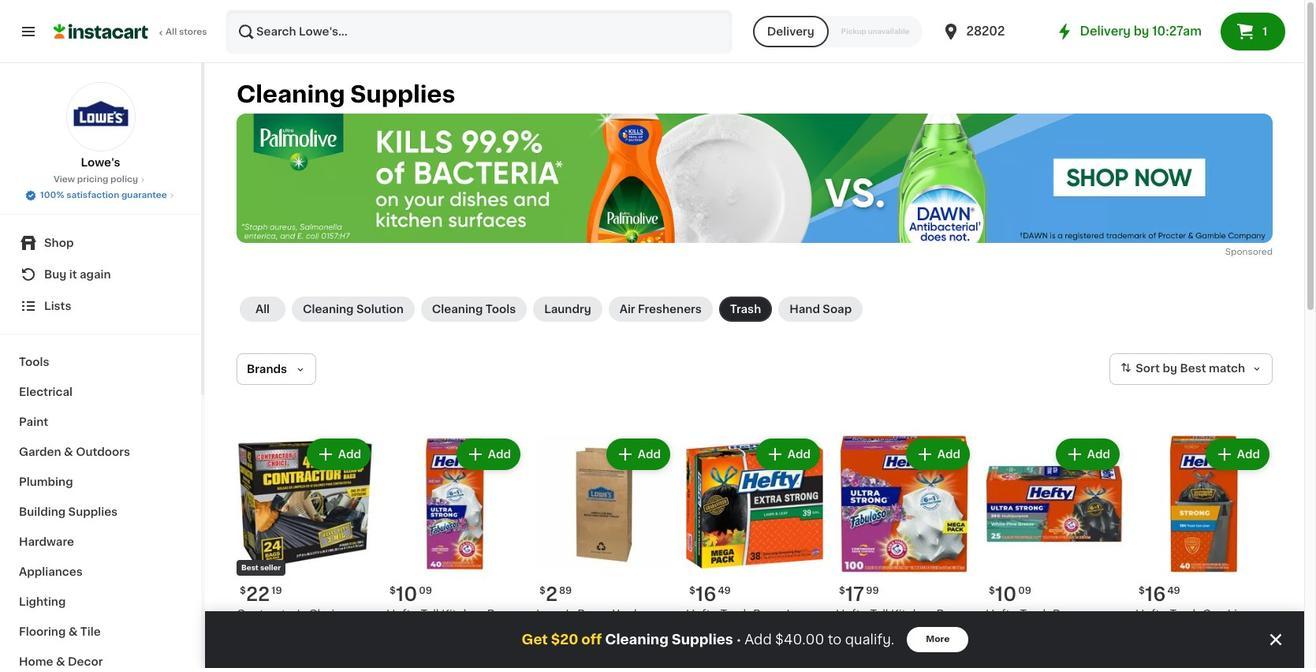 Task type: locate. For each thing, give the bounding box(es) containing it.
2 hefty from the left
[[686, 609, 718, 620]]

1 vertical spatial supplies
[[68, 506, 118, 517]]

1 horizontal spatial 16
[[1145, 585, 1166, 604]]

pack down to
[[836, 656, 863, 667]]

all inside cleaning supplies main content
[[255, 304, 270, 315]]

bags, inside hefty trash bags, lawn & leaf, strong, drawstring, extra large, 39 gallon, mega pack
[[753, 609, 784, 620]]

$ 16 49 up leaf, at the right of the page
[[689, 585, 731, 604]]

0 horizontal spatial tall
[[421, 609, 439, 620]]

qualify.
[[845, 633, 895, 646]]

hefty inside hefty trash bags, drawstring, white pine breeze, large, 30 gallon
[[986, 609, 1017, 620]]

kitchen inside hefty tall kitchen bags, drawstring, fabuloso scent, 13 gallon, mega pack
[[891, 609, 934, 620]]

add for hefty tall kitchen bags, ultra strong, drawstring, fabuloso scent, 13 gallon
[[488, 449, 511, 460]]

$ down best seller
[[240, 586, 246, 596]]

gallon down pine
[[1085, 641, 1120, 652]]

49
[[718, 586, 731, 596], [1168, 586, 1181, 596]]

& right garden
[[64, 446, 73, 457]]

& inside garden & outdoors link
[[64, 446, 73, 457]]

5 product group from the left
[[836, 436, 973, 668]]

strong, right ultra
[[415, 625, 455, 636]]

0 vertical spatial gallon,
[[889, 641, 927, 652]]

2 kitchen from the left
[[891, 609, 934, 620]]

all for all
[[255, 304, 270, 315]]

all
[[166, 28, 177, 36], [255, 304, 270, 315]]

16 up leaf, at the right of the page
[[696, 585, 716, 604]]

& inside flooring & tile link
[[68, 626, 78, 637]]

hefty up ultra
[[386, 609, 418, 620]]

2 horizontal spatial large,
[[1233, 625, 1267, 636]]

sort
[[1136, 363, 1160, 374]]

trash left hand
[[730, 304, 761, 315]]

paint
[[19, 416, 48, 427]]

1 horizontal spatial by
[[1163, 363, 1177, 374]]

$ 2 89
[[539, 585, 572, 604]]

2 add button from the left
[[458, 440, 519, 469]]

1 horizontal spatial scent,
[[836, 641, 872, 652]]

$ up "get $20 off cleaning supplies • add $40.00 to qualify."
[[689, 586, 696, 596]]

trash for hefty trash can liner, drawstring, extra large, 33 gallon
[[1170, 609, 1200, 620]]

by right sort on the right bottom of page
[[1163, 363, 1177, 374]]

add button for hefty tall kitchen bags, ultra strong, drawstring, fabuloso scent, 13 gallon
[[458, 440, 519, 469]]

trash down plastic
[[312, 641, 342, 652]]

1 horizontal spatial $ 10 09
[[989, 585, 1032, 604]]

0 vertical spatial mega
[[930, 641, 962, 652]]

1 button
[[1221, 13, 1286, 50]]

breeze,
[[986, 641, 1027, 652]]

& inside hefty trash bags, lawn & leaf, strong, drawstring, extra large, 39 gallon, mega pack
[[686, 625, 695, 636]]

10 up breeze,
[[995, 585, 1017, 604]]

tools up electrical on the bottom
[[19, 356, 49, 368]]

$ inside $ 22 19
[[240, 586, 246, 596]]

$ 16 49 for hefty trash bags, lawn & leaf, strong, drawstring, extra large, 39 gallon, mega pack
[[689, 585, 731, 604]]

hefty inside hefty trash can liner, drawstring, extra large, 33 gallon
[[1136, 609, 1167, 620]]

hefty inside hefty trash bags, lawn & leaf, strong, drawstring, extra large, 39 gallon, mega pack
[[686, 609, 718, 620]]

4 product group from the left
[[686, 436, 823, 668]]

1 vertical spatial mega
[[745, 656, 776, 667]]

add for lowe's paper yard waste bags
[[638, 449, 661, 460]]

add button for lowe's paper yard waste bags
[[608, 440, 669, 469]]

3 add button from the left
[[608, 440, 669, 469]]

0 horizontal spatial $ 10 09
[[390, 585, 432, 604]]

it
[[69, 269, 77, 280]]

gallon
[[1085, 641, 1120, 652], [1153, 641, 1188, 652], [386, 656, 422, 667]]

hefty up leaf, at the right of the page
[[686, 609, 718, 620]]

hefty trash bags, lawn & leaf, strong, drawstring, extra large, 39 gallon, mega pack
[[686, 609, 818, 667]]

choice
[[309, 609, 348, 620]]

1 $ from the left
[[240, 586, 246, 596]]

&
[[64, 446, 73, 457], [686, 625, 695, 636], [68, 626, 78, 637], [56, 656, 65, 667]]

extra down can
[[1202, 625, 1230, 636]]

lowe's inside lowe's paper yard waste bags
[[536, 609, 575, 620]]

3 $ from the left
[[539, 586, 546, 596]]

product group containing 17
[[836, 436, 973, 668]]

1 horizontal spatial gallon
[[1085, 641, 1120, 652]]

instacart logo image
[[54, 22, 148, 41]]

0 horizontal spatial 09
[[419, 586, 432, 596]]

mega inside hefty tall kitchen bags, drawstring, fabuloso scent, 13 gallon, mega pack
[[930, 641, 962, 652]]

drawstring,
[[458, 625, 521, 636], [836, 625, 899, 636], [986, 625, 1049, 636], [1136, 625, 1199, 636], [686, 641, 749, 652]]

best inside product group
[[241, 564, 259, 571]]

fabuloso down ultra
[[386, 641, 437, 652]]

pack
[[779, 656, 806, 667], [836, 656, 863, 667]]

1 horizontal spatial tall
[[870, 609, 888, 620]]

trash
[[730, 304, 761, 315], [721, 609, 750, 620], [1020, 609, 1050, 620], [1170, 609, 1200, 620], [312, 641, 342, 652]]

$ for hefty tall kitchen bags, drawstring, fabuloso scent, 13 gallon, mega pack
[[839, 586, 845, 596]]

large,
[[1233, 625, 1267, 636], [783, 641, 818, 652], [1030, 641, 1064, 652]]

$ left 89
[[539, 586, 546, 596]]

1 horizontal spatial fabuloso
[[902, 625, 953, 636]]

0 horizontal spatial mega
[[745, 656, 776, 667]]

pack down $40.00 at the right bottom of the page
[[779, 656, 806, 667]]

0 horizontal spatial 49
[[718, 586, 731, 596]]

bags,
[[487, 609, 518, 620], [753, 609, 784, 620], [937, 609, 967, 620], [1053, 609, 1084, 620]]

all stores
[[166, 28, 207, 36]]

trash inside hefty trash bags, drawstring, white pine breeze, large, 30 gallon
[[1020, 609, 1050, 620]]

delivery by 10:27am link
[[1055, 22, 1202, 41]]

09 for trash
[[1018, 586, 1032, 596]]

0 horizontal spatial fabuloso
[[386, 641, 437, 652]]

2 13 from the left
[[874, 641, 886, 652]]

2 16 from the left
[[1145, 585, 1166, 604]]

tools left laundry
[[486, 304, 516, 315]]

7 add button from the left
[[1207, 440, 1268, 469]]

1 10 from the left
[[396, 585, 417, 604]]

gallon, inside hefty tall kitchen bags, drawstring, fabuloso scent, 13 gallon, mega pack
[[889, 641, 927, 652]]

0 horizontal spatial 16
[[696, 585, 716, 604]]

trash inside hefty trash can liner, drawstring, extra large, 33 gallon
[[1170, 609, 1200, 620]]

hand
[[790, 304, 820, 315]]

0 horizontal spatial lowe's
[[81, 157, 120, 168]]

garden & outdoors link
[[9, 437, 192, 467]]

best match
[[1180, 363, 1245, 374]]

3 product group from the left
[[536, 436, 674, 668]]

13 inside hefty tall kitchen bags, drawstring, fabuloso scent, 13 gallon, mega pack
[[874, 641, 886, 652]]

2 horizontal spatial gallon
[[1153, 641, 1188, 652]]

6 add button from the left
[[1057, 440, 1118, 469]]

add button for hefty trash bags, lawn & leaf, strong, drawstring, extra large, 39 gallon, mega pack
[[758, 440, 819, 469]]

0 horizontal spatial gallon,
[[703, 656, 742, 667]]

16 up the 33
[[1145, 585, 1166, 604]]

drawstring, left 'get'
[[458, 625, 521, 636]]

delivery inside 'link'
[[1080, 25, 1131, 37]]

1 horizontal spatial delivery
[[1080, 25, 1131, 37]]

1 vertical spatial lowe's
[[536, 609, 575, 620]]

13 left 'get'
[[478, 641, 490, 652]]

cleaning tools link
[[421, 297, 527, 322]]

1 scent, from the left
[[440, 641, 475, 652]]

cleaning supplies main content
[[205, 63, 1304, 668]]

0 horizontal spatial delivery
[[767, 26, 815, 37]]

1 horizontal spatial $ 16 49
[[1139, 585, 1181, 604]]

cleaning for cleaning supplies
[[237, 83, 345, 106]]

17
[[845, 585, 865, 604]]

large, down lawn
[[783, 641, 818, 652]]

all for all stores
[[166, 28, 177, 36]]

view pricing policy
[[54, 175, 138, 184]]

2 vertical spatial supplies
[[672, 633, 733, 646]]

product group containing 22
[[237, 436, 374, 668]]

1 horizontal spatial lowe's
[[536, 609, 575, 620]]

4 $ from the left
[[689, 586, 696, 596]]

2 bags, from the left
[[753, 609, 784, 620]]

1 vertical spatial all
[[255, 304, 270, 315]]

0 horizontal spatial 13
[[478, 641, 490, 652]]

0 vertical spatial all
[[166, 28, 177, 36]]

lowe's
[[81, 157, 120, 168], [536, 609, 575, 620]]

scent, down 17
[[836, 641, 872, 652]]

appliances link
[[9, 557, 192, 587]]

supplies for cleaning supplies
[[350, 83, 455, 106]]

tools
[[486, 304, 516, 315], [19, 356, 49, 368]]

scent, inside hefty tall kitchen bags, ultra strong, drawstring, fabuloso scent, 13 gallon
[[440, 641, 475, 652]]

large, inside hefty trash bags, lawn & leaf, strong, drawstring, extra large, 39 gallon, mega pack
[[783, 641, 818, 652]]

2 09 from the left
[[1018, 586, 1032, 596]]

★★★★★
[[536, 641, 592, 652], [536, 641, 592, 652]]

0 vertical spatial by
[[1134, 25, 1150, 37]]

$ inside $ 2 89
[[539, 586, 546, 596]]

mega left breeze,
[[930, 641, 962, 652]]

trash inside hefty trash bags, lawn & leaf, strong, drawstring, extra large, 39 gallon, mega pack
[[721, 609, 750, 620]]

0 horizontal spatial 10
[[396, 585, 417, 604]]

$20
[[551, 633, 578, 646]]

$ 10 09 up breeze,
[[989, 585, 1032, 604]]

add button for hefty trash can liner, drawstring, extra large, 33 gallon
[[1207, 440, 1268, 469]]

49 up hefty trash can liner, drawstring, extra large, 33 gallon
[[1168, 586, 1181, 596]]

outdoors
[[76, 446, 130, 457]]

tall
[[421, 609, 439, 620], [870, 609, 888, 620]]

0 horizontal spatial all
[[166, 28, 177, 36]]

1 vertical spatial extra
[[752, 641, 781, 652]]

by left 10:27am
[[1134, 25, 1150, 37]]

0 horizontal spatial best
[[241, 564, 259, 571]]

& inside home & decor 'link'
[[56, 656, 65, 667]]

4 bags, from the left
[[1053, 609, 1084, 620]]

tools link
[[9, 347, 192, 377]]

0 horizontal spatial by
[[1134, 25, 1150, 37]]

lowe's logo image
[[66, 82, 135, 151]]

tools inside 'link'
[[19, 356, 49, 368]]

2 $ 10 09 from the left
[[989, 585, 1032, 604]]

gallon down ultra
[[386, 656, 422, 667]]

large, inside hefty trash bags, drawstring, white pine breeze, large, 30 gallon
[[1030, 641, 1064, 652]]

pack inside hefty tall kitchen bags, drawstring, fabuloso scent, 13 gallon, mega pack
[[836, 656, 863, 667]]

lowe's up view pricing policy link in the top left of the page
[[81, 157, 120, 168]]

09 up hefty trash bags, drawstring, white pine breeze, large, 30 gallon
[[1018, 586, 1032, 596]]

best for best seller
[[241, 564, 259, 571]]

0 vertical spatial supplies
[[350, 83, 455, 106]]

delivery
[[1080, 25, 1131, 37], [767, 26, 815, 37]]

hefty trash can liner, drawstring, extra large, 33 gallon
[[1136, 609, 1267, 652]]

$ up breeze,
[[989, 586, 995, 596]]

home & decor link
[[9, 647, 192, 668]]

buy
[[44, 269, 67, 280]]

trash for hefty trash bags, lawn & leaf, strong, drawstring, extra large, 39 gallon, mega pack
[[721, 609, 750, 620]]

more button
[[907, 627, 969, 652]]

0 vertical spatial extra
[[1202, 625, 1230, 636]]

1 vertical spatial tools
[[19, 356, 49, 368]]

hefty inside hefty tall kitchen bags, ultra strong, drawstring, fabuloso scent, 13 gallon
[[386, 609, 418, 620]]

2 pack from the left
[[836, 656, 863, 667]]

cleaning tools
[[432, 304, 516, 315]]

add for hefty trash bags, lawn & leaf, strong, drawstring, extra large, 39 gallon, mega pack
[[788, 449, 811, 460]]

can
[[1203, 609, 1225, 620]]

electrical
[[19, 386, 72, 397]]

1 horizontal spatial strong,
[[727, 625, 767, 636]]

2 horizontal spatial supplies
[[672, 633, 733, 646]]

$ up ultra
[[390, 586, 396, 596]]

1 horizontal spatial gallon,
[[889, 641, 927, 652]]

match
[[1209, 363, 1245, 374]]

1 horizontal spatial extra
[[1202, 625, 1230, 636]]

pack inside hefty trash bags, lawn & leaf, strong, drawstring, extra large, 39 gallon, mega pack
[[779, 656, 806, 667]]

drawstring, down leaf, at the right of the page
[[686, 641, 749, 652]]

$ 10 09 up ultra
[[390, 585, 432, 604]]

13
[[478, 641, 490, 652], [874, 641, 886, 652]]

1 horizontal spatial kitchen
[[891, 609, 934, 620]]

treatment tracker modal dialog
[[205, 611, 1304, 668]]

extra right •
[[752, 641, 781, 652]]

trash for hefty trash bags, drawstring, white pine breeze, large, 30 gallon
[[1020, 609, 1050, 620]]

add for contractor's choice black outdoor plastic construction trash bag
[[338, 449, 361, 460]]

scent, left 'get'
[[440, 641, 475, 652]]

drawstring, up the 33
[[1136, 625, 1199, 636]]

1 $ 16 49 from the left
[[689, 585, 731, 604]]

0 vertical spatial fabuloso
[[902, 625, 953, 636]]

1 kitchen from the left
[[442, 609, 484, 620]]

16 for hefty trash can liner, drawstring, extra large, 33 gallon
[[1145, 585, 1166, 604]]

1 horizontal spatial all
[[255, 304, 270, 315]]

$ 16 49 up the 33
[[1139, 585, 1181, 604]]

cleaning for cleaning solution
[[303, 304, 354, 315]]

2 $ from the left
[[390, 586, 396, 596]]

add inside "get $20 off cleaning supplies • add $40.00 to qualify."
[[745, 633, 772, 646]]

5 hefty from the left
[[1136, 609, 1167, 620]]

hefty up breeze,
[[986, 609, 1017, 620]]

lighting
[[19, 596, 66, 607]]

hardware link
[[9, 527, 192, 557]]

$
[[240, 586, 246, 596], [390, 586, 396, 596], [539, 586, 546, 596], [689, 586, 696, 596], [839, 586, 845, 596], [989, 586, 995, 596], [1139, 586, 1145, 596]]

6 product group from the left
[[986, 436, 1123, 668]]

1 $ 10 09 from the left
[[390, 585, 432, 604]]

2 10 from the left
[[995, 585, 1017, 604]]

1 09 from the left
[[419, 586, 432, 596]]

2 scent, from the left
[[836, 641, 872, 652]]

30
[[1067, 641, 1082, 652]]

49 for can
[[1168, 586, 1181, 596]]

tall inside hefty tall kitchen bags, ultra strong, drawstring, fabuloso scent, 13 gallon
[[421, 609, 439, 620]]

by inside delivery by 10:27am 'link'
[[1134, 25, 1150, 37]]

$ left "99"
[[839, 586, 845, 596]]

guarantee
[[121, 191, 167, 200]]

scent, inside hefty tall kitchen bags, drawstring, fabuloso scent, 13 gallon, mega pack
[[836, 641, 872, 652]]

product group
[[237, 436, 374, 668], [386, 436, 524, 668], [536, 436, 674, 668], [686, 436, 823, 668], [836, 436, 973, 668], [986, 436, 1123, 668], [1136, 436, 1273, 668]]

33
[[1136, 641, 1150, 652]]

0 horizontal spatial supplies
[[68, 506, 118, 517]]

0 horizontal spatial tools
[[19, 356, 49, 368]]

mega
[[930, 641, 962, 652], [745, 656, 776, 667]]

10 up ultra
[[396, 585, 417, 604]]

None search field
[[226, 9, 732, 54]]

drawstring, inside hefty trash can liner, drawstring, extra large, 33 gallon
[[1136, 625, 1199, 636]]

1 horizontal spatial 49
[[1168, 586, 1181, 596]]

supplies for building supplies
[[68, 506, 118, 517]]

trash up breeze,
[[1020, 609, 1050, 620]]

0 horizontal spatial pack
[[779, 656, 806, 667]]

1 13 from the left
[[478, 641, 490, 652]]

100% satisfaction guarantee
[[40, 191, 167, 200]]

0 vertical spatial tools
[[486, 304, 516, 315]]

lowe's for lowe's paper yard waste bags
[[536, 609, 575, 620]]

5 $ from the left
[[839, 586, 845, 596]]

0 horizontal spatial kitchen
[[442, 609, 484, 620]]

1 horizontal spatial 09
[[1018, 586, 1032, 596]]

trash up •
[[721, 609, 750, 620]]

7 $ from the left
[[1139, 586, 1145, 596]]

fabuloso right the qualify.
[[902, 625, 953, 636]]

0 horizontal spatial gallon
[[386, 656, 422, 667]]

1 hefty from the left
[[386, 609, 418, 620]]

1 vertical spatial fabuloso
[[386, 641, 437, 652]]

delivery inside button
[[767, 26, 815, 37]]

1 horizontal spatial mega
[[930, 641, 962, 652]]

4 hefty from the left
[[986, 609, 1017, 620]]

1 strong, from the left
[[415, 625, 455, 636]]

3 bags, from the left
[[937, 609, 967, 620]]

2 49 from the left
[[1168, 586, 1181, 596]]

0 horizontal spatial scent,
[[440, 641, 475, 652]]

0 vertical spatial lowe's
[[81, 157, 120, 168]]

1 bags, from the left
[[487, 609, 518, 620]]

add
[[338, 449, 361, 460], [488, 449, 511, 460], [638, 449, 661, 460], [788, 449, 811, 460], [938, 449, 961, 460], [1087, 449, 1110, 460], [1237, 449, 1260, 460], [745, 633, 772, 646]]

3 hefty from the left
[[836, 609, 868, 620]]

6 $ from the left
[[989, 586, 995, 596]]

1 16 from the left
[[696, 585, 716, 604]]

service type group
[[753, 16, 922, 47]]

fresheners
[[638, 304, 702, 315]]

mega down $40.00 at the right bottom of the page
[[745, 656, 776, 667]]

drawstring, up breeze,
[[986, 625, 1049, 636]]

09 up hefty tall kitchen bags, ultra strong, drawstring, fabuloso scent, 13 gallon on the left of page
[[419, 586, 432, 596]]

add button for hefty trash bags, drawstring, white pine breeze, large, 30 gallon
[[1057, 440, 1118, 469]]

hefty trash bags, drawstring, white pine breeze, large, 30 gallon
[[986, 609, 1120, 652]]

1 product group from the left
[[237, 436, 374, 668]]

•
[[736, 633, 741, 646]]

all left stores in the top left of the page
[[166, 28, 177, 36]]

4 add button from the left
[[758, 440, 819, 469]]

cleaning for cleaning tools
[[432, 304, 483, 315]]

extra inside hefty trash bags, lawn & leaf, strong, drawstring, extra large, 39 gallon, mega pack
[[752, 641, 781, 652]]

best left the 'seller'
[[241, 564, 259, 571]]

trash inside contractor's choice black outdoor plastic construction trash bag
[[312, 641, 342, 652]]

drawstring, inside hefty tall kitchen bags, drawstring, fabuloso scent, 13 gallon, mega pack
[[836, 625, 899, 636]]

soap
[[823, 304, 852, 315]]

1 horizontal spatial best
[[1180, 363, 1206, 374]]

1 vertical spatial by
[[1163, 363, 1177, 374]]

fabuloso inside hefty tall kitchen bags, drawstring, fabuloso scent, 13 gallon, mega pack
[[902, 625, 953, 636]]

hefty for hefty trash can liner, drawstring, extra large, 33 gallon
[[1136, 609, 1167, 620]]

& for tile
[[68, 626, 78, 637]]

& left leaf, at the right of the page
[[686, 625, 695, 636]]

home
[[19, 656, 53, 667]]

49 up leaf, at the right of the page
[[718, 586, 731, 596]]

all up brands
[[255, 304, 270, 315]]

1 add button from the left
[[308, 440, 369, 469]]

0 horizontal spatial extra
[[752, 641, 781, 652]]

gallon right the 33
[[1153, 641, 1188, 652]]

1 tall from the left
[[421, 609, 439, 620]]

trash inside trash link
[[730, 304, 761, 315]]

1
[[1263, 26, 1268, 37]]

hefty down 17
[[836, 609, 868, 620]]

1 vertical spatial best
[[241, 564, 259, 571]]

best for best match
[[1180, 363, 1206, 374]]

cleaning
[[237, 83, 345, 106], [303, 304, 354, 315], [432, 304, 483, 315], [605, 633, 669, 646]]

brands button
[[237, 354, 316, 385]]

tall inside hefty tall kitchen bags, drawstring, fabuloso scent, 13 gallon, mega pack
[[870, 609, 888, 620]]

2 $ 16 49 from the left
[[1139, 585, 1181, 604]]

1 vertical spatial gallon,
[[703, 656, 742, 667]]

stores
[[179, 28, 207, 36]]

to
[[828, 633, 842, 646]]

1 49 from the left
[[718, 586, 731, 596]]

large, down liner,
[[1233, 625, 1267, 636]]

0 horizontal spatial large,
[[783, 641, 818, 652]]

5 add button from the left
[[908, 440, 969, 469]]

$ up the 33
[[1139, 586, 1145, 596]]

1 horizontal spatial 13
[[874, 641, 886, 652]]

best inside field
[[1180, 363, 1206, 374]]

drawstring, down the $ 17 99
[[836, 625, 899, 636]]

1 horizontal spatial 10
[[995, 585, 1017, 604]]

& left tile
[[68, 626, 78, 637]]

trash left can
[[1170, 609, 1200, 620]]

2 tall from the left
[[870, 609, 888, 620]]

strong, right leaf, at the right of the page
[[727, 625, 767, 636]]

2 strong, from the left
[[727, 625, 767, 636]]

large, down white
[[1030, 641, 1064, 652]]

fabuloso inside hefty tall kitchen bags, ultra strong, drawstring, fabuloso scent, 13 gallon
[[386, 641, 437, 652]]

lowe's up waste
[[536, 609, 575, 620]]

gallon,
[[889, 641, 927, 652], [703, 656, 742, 667]]

1 horizontal spatial supplies
[[350, 83, 455, 106]]

1 pack from the left
[[779, 656, 806, 667]]

0 horizontal spatial strong,
[[415, 625, 455, 636]]

13 right to
[[874, 641, 886, 652]]

$ for hefty trash bags, drawstring, white pine breeze, large, 30 gallon
[[989, 586, 995, 596]]

10 for tall
[[396, 585, 417, 604]]

& right home
[[56, 656, 65, 667]]

1 horizontal spatial tools
[[486, 304, 516, 315]]

hefty up the 33
[[1136, 609, 1167, 620]]

seller
[[260, 564, 281, 571]]

1 horizontal spatial pack
[[836, 656, 863, 667]]

hefty
[[386, 609, 418, 620], [686, 609, 718, 620], [836, 609, 868, 620], [986, 609, 1017, 620], [1136, 609, 1167, 620]]

kitchen inside hefty tall kitchen bags, ultra strong, drawstring, fabuloso scent, 13 gallon
[[442, 609, 484, 620]]

by inside best match sort by field
[[1163, 363, 1177, 374]]

add for hefty trash bags, drawstring, white pine breeze, large, 30 gallon
[[1087, 449, 1110, 460]]

gallon inside hefty tall kitchen bags, ultra strong, drawstring, fabuloso scent, 13 gallon
[[386, 656, 422, 667]]

flooring & tile
[[19, 626, 101, 637]]

0 vertical spatial best
[[1180, 363, 1206, 374]]

16 for hefty trash bags, lawn & leaf, strong, drawstring, extra large, 39 gallon, mega pack
[[696, 585, 716, 604]]

best left match
[[1180, 363, 1206, 374]]

0 horizontal spatial $ 16 49
[[689, 585, 731, 604]]

Search field
[[227, 11, 731, 52]]

49 for bags,
[[718, 586, 731, 596]]

1 horizontal spatial large,
[[1030, 641, 1064, 652]]

add button for contractor's choice black outdoor plastic construction trash bag
[[308, 440, 369, 469]]

10 for trash
[[995, 585, 1017, 604]]

$ inside the $ 17 99
[[839, 586, 845, 596]]

hefty inside hefty tall kitchen bags, drawstring, fabuloso scent, 13 gallon, mega pack
[[836, 609, 868, 620]]



Task type: vqa. For each thing, say whether or not it's contained in the screenshot.


Task type: describe. For each thing, give the bounding box(es) containing it.
$ for hefty trash can liner, drawstring, extra large, 33 gallon
[[1139, 586, 1145, 596]]

kitchen for 10
[[442, 609, 484, 620]]

add for hefty trash can liner, drawstring, extra large, 33 gallon
[[1237, 449, 1260, 460]]

delivery button
[[753, 16, 829, 47]]

brands
[[247, 364, 287, 375]]

28202
[[967, 25, 1005, 37]]

kitchen for 17
[[891, 609, 934, 620]]

sort by
[[1136, 363, 1177, 374]]

bags, inside hefty tall kitchen bags, drawstring, fabuloso scent, 13 gallon, mega pack
[[937, 609, 967, 620]]

cleaning supplies
[[237, 83, 455, 106]]

shop
[[44, 237, 74, 248]]

hefty for hefty tall kitchen bags, ultra strong, drawstring, fabuloso scent, 13 gallon
[[386, 609, 418, 620]]

7 product group from the left
[[1136, 436, 1273, 668]]

best seller
[[241, 564, 281, 571]]

bags, inside hefty tall kitchen bags, ultra strong, drawstring, fabuloso scent, 13 gallon
[[487, 609, 518, 620]]

hefty tall kitchen bags, ultra strong, drawstring, fabuloso scent, 13 gallon
[[386, 609, 521, 667]]

hefty for hefty trash bags, drawstring, white pine breeze, large, 30 gallon
[[986, 609, 1017, 620]]

100% satisfaction guarantee button
[[25, 186, 177, 202]]

product group containing 2
[[536, 436, 674, 668]]

view
[[54, 175, 75, 184]]

$ 10 09 for trash
[[989, 585, 1032, 604]]

waste
[[536, 625, 571, 636]]

by for sort
[[1163, 363, 1177, 374]]

lawn
[[787, 609, 816, 620]]

nsored
[[1243, 248, 1273, 257]]

construction
[[237, 641, 309, 652]]

extra inside hefty trash can liner, drawstring, extra large, 33 gallon
[[1202, 625, 1230, 636]]

09 for tall
[[419, 586, 432, 596]]

$40.00
[[775, 633, 824, 646]]

spo
[[1225, 248, 1243, 257]]

$ 22 19
[[240, 585, 282, 604]]

hardware
[[19, 536, 74, 547]]

add for hefty tall kitchen bags, drawstring, fabuloso scent, 13 gallon, mega pack
[[938, 449, 961, 460]]

all stores link
[[54, 9, 208, 54]]

supplies inside "get $20 off cleaning supplies • add $40.00 to qualify."
[[672, 633, 733, 646]]

garden & outdoors
[[19, 446, 130, 457]]

hefty for hefty trash bags, lawn & leaf, strong, drawstring, extra large, 39 gallon, mega pack
[[686, 609, 718, 620]]

flooring & tile link
[[9, 617, 192, 647]]

lowe's paper yard waste bags
[[536, 609, 637, 636]]

again
[[80, 269, 111, 280]]

get $20 off cleaning supplies • add $40.00 to qualify.
[[522, 633, 895, 646]]

hefty for hefty tall kitchen bags, drawstring, fabuloso scent, 13 gallon, mega pack
[[836, 609, 868, 620]]

each
[[546, 656, 574, 667]]

leaf,
[[698, 625, 725, 636]]

2
[[546, 585, 558, 604]]

gallon, inside hefty trash bags, lawn & leaf, strong, drawstring, extra large, 39 gallon, mega pack
[[703, 656, 742, 667]]

mega inside hefty trash bags, lawn & leaf, strong, drawstring, extra large, 39 gallon, mega pack
[[745, 656, 776, 667]]

$ 10 09 for tall
[[390, 585, 432, 604]]

solution
[[356, 304, 404, 315]]

building
[[19, 506, 66, 517]]

building supplies
[[19, 506, 118, 517]]

• sponsored: ultra palmolive® antibacterial kills 99% of bacteria* on your dishes and kitchen surfaces vs. dawn® antibacterial does not**. *staph aureus, salmonella enterica, and e. coli 0157:h7 **dawn is a registered trademark of procter & gamble company. image
[[237, 114, 1273, 243]]

tile
[[80, 626, 101, 637]]

$ 16 49 for hefty trash can liner, drawstring, extra large, 33 gallon
[[1139, 585, 1181, 604]]

lowe's link
[[66, 82, 135, 170]]

paint link
[[9, 407, 192, 437]]

add button for hefty tall kitchen bags, drawstring, fabuloso scent, 13 gallon, mega pack
[[908, 440, 969, 469]]

appliances
[[19, 566, 83, 577]]

view pricing policy link
[[54, 174, 148, 186]]

garden
[[19, 446, 61, 457]]

shop link
[[9, 227, 192, 259]]

large, inside hefty trash can liner, drawstring, extra large, 33 gallon
[[1233, 625, 1267, 636]]

drawstring, inside hefty trash bags, lawn & leaf, strong, drawstring, extra large, 39 gallon, mega pack
[[686, 641, 749, 652]]

trash link
[[719, 297, 772, 322]]

& for outdoors
[[64, 446, 73, 457]]

plumbing link
[[9, 467, 192, 497]]

$ for hefty trash bags, lawn & leaf, strong, drawstring, extra large, 39 gallon, mega pack
[[689, 586, 696, 596]]

hand soap
[[790, 304, 852, 315]]

strong, inside hefty trash bags, lawn & leaf, strong, drawstring, extra large, 39 gallon, mega pack
[[727, 625, 767, 636]]

13 inside hefty tall kitchen bags, ultra strong, drawstring, fabuloso scent, 13 gallon
[[478, 641, 490, 652]]

plastic
[[319, 625, 356, 636]]

laundry link
[[533, 297, 602, 322]]

contractor's choice black outdoor plastic construction trash bag
[[237, 609, 367, 652]]

lists
[[44, 300, 71, 312]]

delivery for delivery by 10:27am
[[1080, 25, 1131, 37]]

gallon inside hefty trash bags, drawstring, white pine breeze, large, 30 gallon
[[1085, 641, 1120, 652]]

lists link
[[9, 290, 192, 322]]

drawstring, inside hefty trash bags, drawstring, white pine breeze, large, 30 gallon
[[986, 625, 1049, 636]]

$ for lowe's paper yard waste bags
[[539, 586, 546, 596]]

$ for contractor's choice black outdoor plastic construction trash bag
[[240, 586, 246, 596]]

100%
[[40, 191, 64, 200]]

satisfaction
[[66, 191, 119, 200]]

by for delivery
[[1134, 25, 1150, 37]]

pricing
[[77, 175, 108, 184]]

home & decor
[[19, 656, 103, 667]]

more
[[926, 635, 950, 644]]

$ for hefty tall kitchen bags, ultra strong, drawstring, fabuloso scent, 13 gallon
[[390, 586, 396, 596]]

tall for 17
[[870, 609, 888, 620]]

drawstring, inside hefty tall kitchen bags, ultra strong, drawstring, fabuloso scent, 13 gallon
[[458, 625, 521, 636]]

cleaning inside "get $20 off cleaning supplies • add $40.00 to qualify."
[[605, 633, 669, 646]]

air fresheners link
[[609, 297, 713, 322]]

Best match Sort by field
[[1110, 354, 1273, 385]]

5
[[536, 656, 544, 667]]

10:27am
[[1152, 25, 1202, 37]]

bag
[[345, 641, 367, 652]]

22
[[246, 585, 270, 604]]

(925)
[[595, 641, 625, 652]]

2 product group from the left
[[386, 436, 524, 668]]

cleaning solution
[[303, 304, 404, 315]]

5 each
[[536, 656, 574, 667]]

tools inside cleaning supplies main content
[[486, 304, 516, 315]]

28202 button
[[941, 9, 1036, 54]]

white
[[1052, 625, 1084, 636]]

laundry
[[544, 304, 591, 315]]

hand soap link
[[779, 297, 863, 322]]

paper
[[577, 609, 610, 620]]

delivery for delivery
[[767, 26, 815, 37]]

ultra
[[386, 625, 413, 636]]

39
[[686, 656, 701, 667]]

hefty tall kitchen bags, drawstring, fabuloso scent, 13 gallon, mega pack
[[836, 609, 967, 667]]

contractor's
[[237, 609, 306, 620]]

strong, inside hefty tall kitchen bags, ultra strong, drawstring, fabuloso scent, 13 gallon
[[415, 625, 455, 636]]

bags, inside hefty trash bags, drawstring, white pine breeze, large, 30 gallon
[[1053, 609, 1084, 620]]

buy it again
[[44, 269, 111, 280]]

99
[[866, 586, 879, 596]]

tall for 10
[[421, 609, 439, 620]]

gallon inside hefty trash can liner, drawstring, extra large, 33 gallon
[[1153, 641, 1188, 652]]

building supplies link
[[9, 497, 192, 527]]

get
[[522, 633, 548, 646]]

& for decor
[[56, 656, 65, 667]]

lowe's for lowe's
[[81, 157, 120, 168]]

yard
[[613, 609, 637, 620]]

all link
[[240, 297, 286, 322]]



